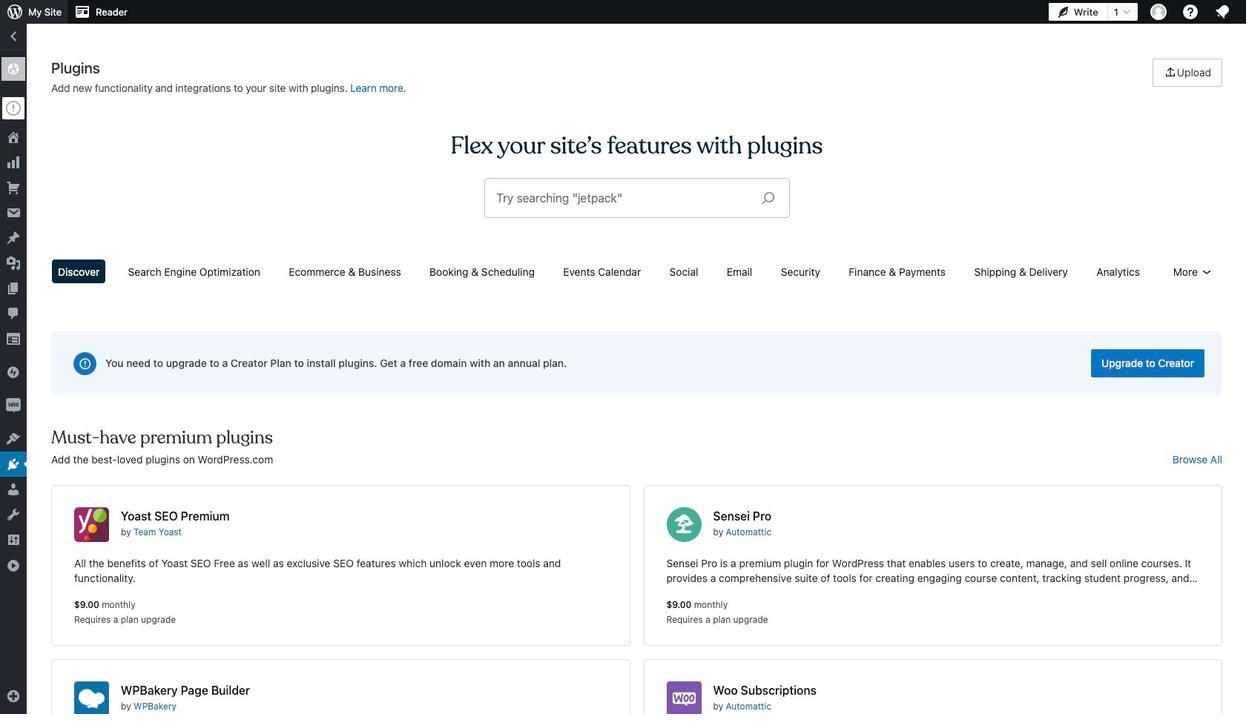 Task type: locate. For each thing, give the bounding box(es) containing it.
0 vertical spatial img image
[[6, 365, 21, 380]]

my profile image
[[1151, 4, 1167, 20]]

None search field
[[485, 179, 789, 217]]

1 vertical spatial img image
[[6, 399, 21, 413]]

2 img image from the top
[[6, 399, 21, 413]]

manage your notifications image
[[1214, 3, 1232, 21]]

img image
[[6, 365, 21, 380], [6, 399, 21, 413]]

main content
[[46, 59, 1228, 715]]

plugin icon image
[[74, 508, 109, 542], [667, 508, 702, 542], [74, 682, 109, 715], [667, 682, 702, 715]]



Task type: describe. For each thing, give the bounding box(es) containing it.
1 img image from the top
[[6, 365, 21, 380]]

Search search field
[[497, 179, 750, 217]]

open search image
[[750, 188, 787, 209]]

help image
[[1182, 3, 1200, 21]]



Task type: vqa. For each thing, say whether or not it's contained in the screenshot.
THE "MANAGE YOUR SITES" 'image'
no



